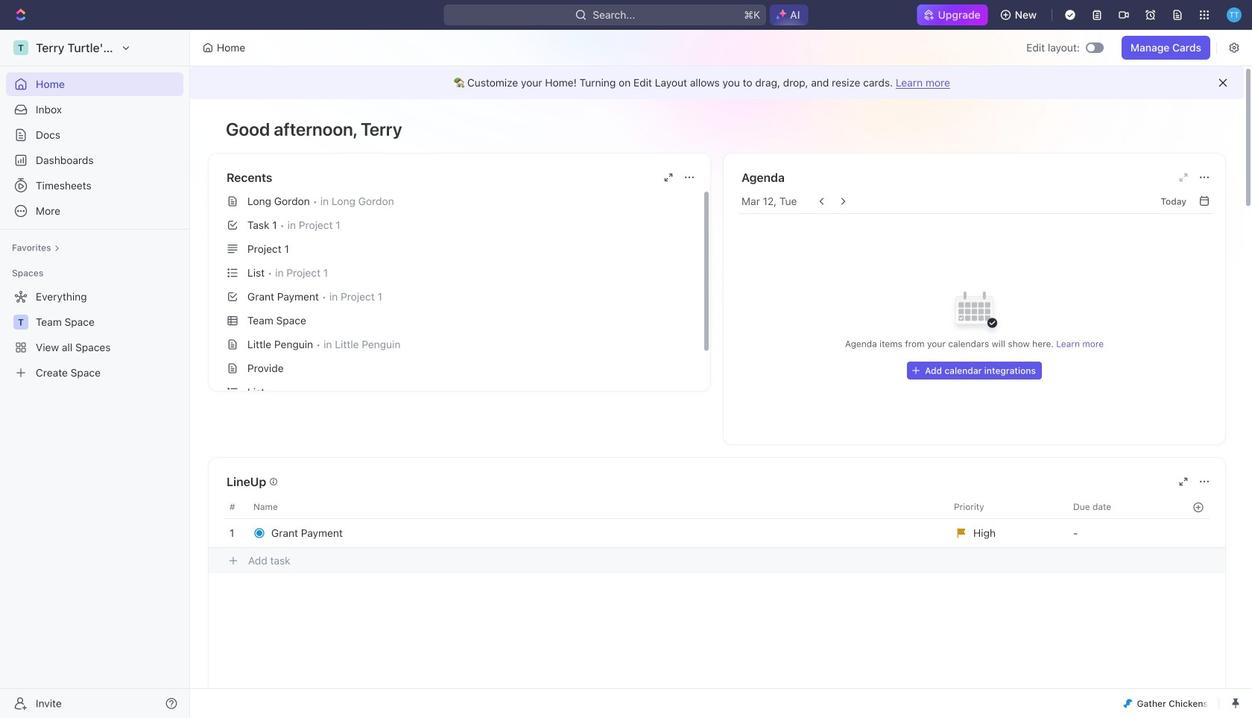Task type: vqa. For each thing, say whether or not it's contained in the screenshot.
the topmost 'Add Task' button
no



Task type: locate. For each thing, give the bounding box(es) containing it.
terry turtle's workspace, , element
[[13, 40, 28, 55]]

tree
[[6, 285, 183, 385]]

tree inside the sidebar navigation
[[6, 285, 183, 385]]

drumstick bite image
[[1124, 699, 1133, 708]]

alert
[[190, 66, 1244, 99]]

team space, , element
[[13, 315, 28, 330]]



Task type: describe. For each thing, give the bounding box(es) containing it.
sidebar navigation
[[0, 30, 193, 718]]



